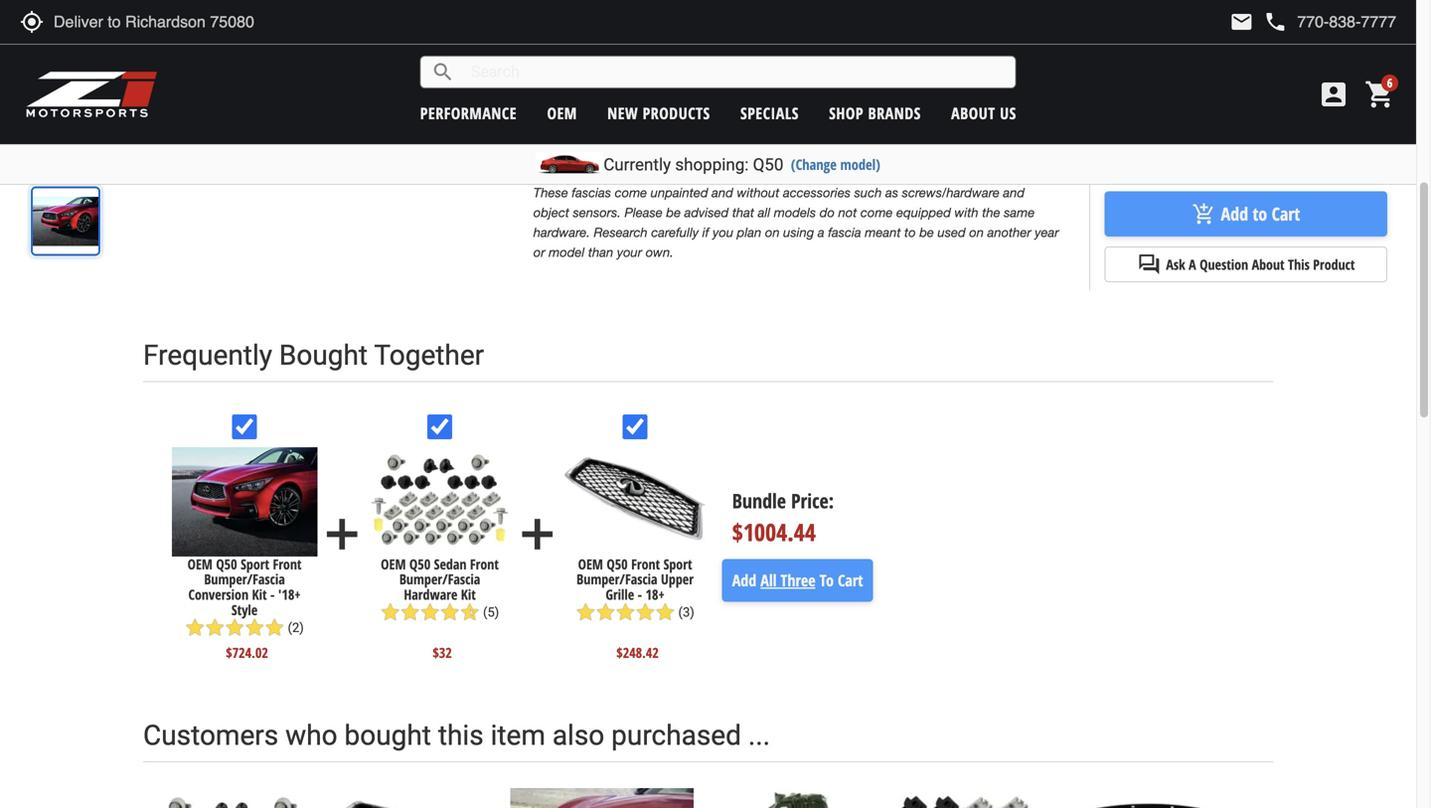 Task type: vqa. For each thing, say whether or not it's contained in the screenshot.


Task type: describe. For each thing, give the bounding box(es) containing it.
2 horizontal spatial of
[[823, 83, 834, 101]]

2017
[[665, 133, 689, 151]]

specials link
[[741, 102, 799, 124]]

account_box
[[1318, 79, 1350, 110]]

oem for oem q50 front sport bumper/fascia upper grille - 18+ star star star star star (3)
[[578, 554, 603, 573]]

conversion
[[188, 585, 249, 604]]

oem for oem q50 sedan front bumper/fascia hardware kit star star star star star_half (5)
[[381, 554, 406, 573]]

question_answer
[[1138, 253, 1161, 276]]

1 vertical spatial factory
[[668, 103, 704, 121]]

meant
[[865, 225, 901, 240]]

bought
[[279, 339, 368, 372]]

hardware.
[[534, 225, 590, 240]]

(2)
[[288, 620, 304, 635]]

sensors.
[[573, 205, 621, 220]]

Search search field
[[455, 57, 1016, 87]]

vehicle
[[534, 103, 569, 121]]

you inside these fascias come unpainted and without accessories such as screws/hardware and object sensors. please be advised that all models do not come equipped with the same hardware. research carefully if you plan on using a fascia meant to be used on another year or model than your own.
[[713, 225, 734, 240]]

1 horizontal spatial tech/assist
[[857, 83, 913, 101]]

oem q50 front sport bumper/fascia upper grille - 18+ star star star star star (3)
[[576, 554, 695, 622]]

shop brands
[[829, 102, 921, 124]]

0 vertical spatial intelligent
[[868, 42, 920, 60]]

mail
[[1230, 10, 1254, 34]]

add all three to cart
[[732, 570, 863, 591]]

product
[[1313, 255, 1355, 274]]

you inside . if your q50 is a 2018+ model you will simply reuse your existing grille.
[[645, 154, 663, 172]]

oem link
[[547, 102, 577, 124]]

has
[[658, 42, 676, 60]]

0 vertical spatial fascia
[[834, 22, 863, 39]]

(5)
[[483, 605, 499, 620]]

oem q50 sport front bumper/fascia conversion kit - '18+ style star star star star star (2) $724.02
[[185, 554, 304, 662]]

not inside these fascias come unpainted and without accessories such as screws/hardware and object sensors. please be advised that all models do not come equipped with the same hardware. research carefully if you plan on using a fascia meant to be used on another year or model than your own.
[[838, 205, 857, 220]]

variations
[[719, 22, 769, 39]]

my_location
[[20, 10, 44, 34]]

the inside these fascias come unpainted and without accessories such as screws/hardware and object sensors. please be advised that all models do not come equipped with the same hardware. research carefully if you plan on using a fascia meant to be used on another year or model than your own.
[[982, 205, 1001, 220]]

q50 inside oem q50 front sport bumper/fascia upper grille - 18+ star star star star star (3)
[[607, 554, 628, 573]]

in
[[1105, 40, 1118, 62]]

grille.
[[824, 154, 853, 172]]

1 horizontal spatial in
[[852, 62, 862, 80]]

$1004.44
[[732, 516, 816, 548]]

kit for star
[[461, 585, 476, 604]]

1 vertical spatial object
[[534, 83, 564, 101]]

with inside please note, there are two different variations of the front fascia on q50's that vary depending on whether or not your car has the factory tech/assist package with intelligent cruise control. with intelligent cruise control, the fascia and grille have provisions in place for object sensors used to sense object distance in front of the car. this is a characteristic of the tech/assist option below only. if your vehicle does not have this factory option, select 'without tech/assist' below.
[[842, 42, 865, 60]]

0 horizontal spatial cruise
[[589, 62, 620, 80]]

1 horizontal spatial cart
[[1272, 202, 1300, 226]]

to inside these fascias come unpainted and without accessories such as screws/hardware and object sensors. please be advised that all models do not come equipped with the same hardware. research carefully if you plan on using a fascia meant to be used on another year or model than your own.
[[905, 225, 916, 240]]

0 horizontal spatial cart
[[838, 570, 863, 591]]

shopping:
[[675, 155, 749, 174]]

the down has
[[667, 62, 683, 80]]

you're
[[544, 133, 577, 151]]

select
[[747, 103, 776, 121]]

0 horizontal spatial of
[[654, 83, 664, 101]]

oem q50 sedan front bumper/fascia hardware kit star star star star star_half (5)
[[381, 554, 499, 622]]

about us
[[951, 102, 1017, 124]]

$724.02
[[226, 643, 268, 662]]

0 vertical spatial tech/assist
[[738, 42, 794, 60]]

1 horizontal spatial add
[[1221, 202, 1248, 226]]

option
[[916, 83, 949, 101]]

1 vertical spatial come
[[861, 205, 893, 220]]

front for star
[[470, 554, 499, 573]]

frequently bought together
[[143, 339, 484, 372]]

that inside these fascias come unpainted and without accessories such as screws/hardware and object sensors. please be advised that all models do not come equipped with the same hardware. research carefully if you plan on using a fascia meant to be used on another year or model than your own.
[[732, 205, 754, 220]]

customers
[[143, 719, 279, 752]]

updating
[[580, 133, 625, 151]]

or inside please note, there are two different variations of the front fascia on q50's that vary depending on whether or not your car has the factory tech/assist package with intelligent cruise control. with intelligent cruise control, the fascia and grille have provisions in place for object sensors used to sense object distance in front of the car. this is a characteristic of the tech/assist option below only. if your vehicle does not have this factory option, select 'without tech/assist' below.
[[580, 42, 590, 60]]

0 vertical spatial about
[[951, 102, 996, 124]]

your right .
[[1029, 133, 1052, 151]]

a inside please note, there are two different variations of the front fascia on q50's that vary depending on whether or not your car has the factory tech/assist package with intelligent cruise control. with intelligent cruise control, the fascia and grille have provisions in place for object sensors used to sense object distance in front of the car. this is a characteristic of the tech/assist option below only. if your vehicle does not have this factory option, select 'without tech/assist' below.
[[744, 83, 750, 101]]

if you're updating a 2014-2017 q50 you will also need to purchase an upper grille, found here
[[534, 133, 1012, 151]]

sport inside 'oem q50 sport front bumper/fascia conversion kit - '18+ style star star star star star (2) $724.02'
[[241, 554, 269, 573]]

if inside . if your q50 is a 2018+ model you will simply reuse your existing grille.
[[1018, 133, 1026, 151]]

provisions
[[797, 62, 849, 80]]

1 vertical spatial have
[[619, 103, 643, 121]]

to right need
[[811, 133, 821, 151]]

with inside these fascias come unpainted and without accessories such as screws/hardware and object sensors. please be advised that all models do not come equipped with the same hardware. research carefully if you plan on using a fascia meant to be used on another year or model than your own.
[[955, 205, 979, 220]]

grille
[[741, 62, 766, 80]]

grille,
[[922, 133, 951, 151]]

- for star
[[270, 585, 275, 604]]

1 vertical spatial also
[[552, 719, 605, 752]]

performance link
[[420, 102, 517, 124]]

same
[[1004, 205, 1035, 220]]

specials
[[741, 102, 799, 124]]

the up package
[[786, 22, 802, 39]]

in stock, ready to ship. help
[[1105, 38, 1274, 62]]

shopping_cart link
[[1360, 79, 1397, 110]]

together
[[374, 339, 484, 372]]

used inside please note, there are two different variations of the front fascia on q50's that vary depending on whether or not your car has the factory tech/assist package with intelligent cruise control. with intelligent cruise control, the fascia and grille have provisions in place for object sensors used to sense object distance in front of the car. this is a characteristic of the tech/assist option below only. if your vehicle does not have this factory option, select 'without tech/assist' below.
[[987, 62, 1011, 80]]

note,
[[569, 22, 595, 39]]

your inside these fascias come unpainted and without accessories such as screws/hardware and object sensors. please be advised that all models do not come equipped with the same hardware. research carefully if you plan on using a fascia meant to be used on another year or model than your own.
[[617, 245, 642, 260]]

used inside these fascias come unpainted and without accessories such as screws/hardware and object sensors. please be advised that all models do not come equipped with the same hardware. research carefully if you plan on using a fascia meant to be used on another year or model than your own.
[[938, 225, 966, 240]]

question
[[1200, 255, 1249, 274]]

the left car.
[[668, 83, 684, 101]]

the right has
[[679, 42, 696, 60]]

will inside . if your q50 is a 2018+ model you will simply reuse your existing grille.
[[667, 154, 685, 172]]

carefully
[[651, 225, 699, 240]]

simply
[[688, 154, 722, 172]]

model inside these fascias come unpainted and without accessories such as screws/hardware and object sensors. please be advised that all models do not come equipped with the same hardware. research carefully if you plan on using a fascia meant to be used on another year or model than your own.
[[549, 245, 585, 260]]

upper
[[889, 133, 919, 151]]

question_answer ask a question about this product
[[1138, 253, 1355, 276]]

mail link
[[1230, 10, 1254, 34]]

0 vertical spatial not
[[594, 42, 611, 60]]

.
[[1012, 133, 1015, 151]]

phone link
[[1264, 10, 1397, 34]]

frequently
[[143, 339, 272, 372]]

here
[[987, 133, 1012, 151]]

only.
[[987, 83, 1017, 101]]

unpainted
[[651, 185, 708, 201]]

depending
[[962, 22, 1016, 39]]

fascia inside these fascias come unpainted and without accessories such as screws/hardware and object sensors. please be advised that all models do not come equipped with the same hardware. research carefully if you plan on using a fascia meant to be used on another year or model than your own.
[[828, 225, 861, 240]]

who
[[285, 719, 338, 752]]

...
[[748, 719, 770, 752]]

on left 'q50's'
[[866, 22, 879, 39]]

bundle
[[732, 487, 786, 515]]

about us link
[[951, 102, 1017, 124]]

1 vertical spatial not
[[599, 103, 616, 121]]

$32
[[433, 643, 452, 662]]

below
[[952, 83, 984, 101]]

package
[[797, 42, 838, 60]]

item
[[491, 719, 546, 752]]

a inside these fascias come unpainted and without accessories such as screws/hardware and object sensors. please be advised that all models do not come equipped with the same hardware. research carefully if you plan on using a fascia meant to be used on another year or model than your own.
[[818, 225, 825, 240]]

model)
[[840, 155, 880, 174]]

0 vertical spatial you
[[715, 133, 734, 151]]

control.
[[958, 42, 998, 60]]

(change
[[791, 155, 837, 174]]

that inside please note, there are two different variations of the front fascia on q50's that vary depending on whether or not your car has the factory tech/assist package with intelligent cruise control. with intelligent cruise control, the fascia and grille have provisions in place for object sensors used to sense object distance in front of the car. this is a characteristic of the tech/assist option below only. if your vehicle does not have this factory option, select 'without tech/assist' below.
[[913, 22, 934, 39]]

1 horizontal spatial be
[[920, 225, 934, 240]]

or inside these fascias come unpainted and without accessories such as screws/hardware and object sensors. please be advised that all models do not come equipped with the same hardware. research carefully if you plan on using a fascia meant to be used on another year or model than your own.
[[534, 245, 545, 260]]

please inside please note, there are two different variations of the front fascia on q50's that vary depending on whether or not your car has the factory tech/assist package with intelligent cruise control. with intelligent cruise control, the fascia and grille have provisions in place for object sensors used to sense object distance in front of the car. this is a characteristic of the tech/assist option below only. if your vehicle does not have this factory option, select 'without tech/assist' below.
[[534, 22, 566, 39]]

to inside please note, there are two different variations of the front fascia on q50's that vary depending on whether or not your car has the factory tech/assist package with intelligent cruise control. with intelligent cruise control, the fascia and grille have provisions in place for object sensors used to sense object distance in front of the car. this is a characteristic of the tech/assist option below only. if your vehicle does not have this factory option, select 'without tech/assist' below.
[[1014, 62, 1025, 80]]

this inside please note, there are two different variations of the front fascia on q50's that vary depending on whether or not your car has the factory tech/assist package with intelligent cruise control. with intelligent cruise control, the fascia and grille have provisions in place for object sensors used to sense object distance in front of the car. this is a characteristic of the tech/assist option below only. if your vehicle does not have this factory option, select 'without tech/assist' below.
[[647, 103, 665, 121]]

1 horizontal spatial will
[[737, 133, 756, 151]]

does
[[572, 103, 596, 121]]

q50 inside . if your q50 is a 2018+ model you will simply reuse your existing grille.
[[534, 154, 553, 172]]

bumper/fascia for 18+
[[577, 570, 658, 589]]

here link
[[987, 133, 1012, 151]]

such
[[855, 185, 882, 201]]

purchased
[[611, 719, 741, 752]]

all
[[758, 205, 770, 220]]

0 horizontal spatial come
[[615, 185, 647, 201]]

your left car
[[614, 42, 637, 60]]



Task type: locate. For each thing, give the bounding box(es) containing it.
model down "updating"
[[610, 154, 642, 172]]

the up another
[[982, 205, 1001, 220]]

q50 inside oem q50 sedan front bumper/fascia hardware kit star star star star star_half (5)
[[409, 554, 431, 573]]

1 vertical spatial please
[[625, 205, 663, 220]]

1 horizontal spatial that
[[913, 22, 934, 39]]

is down you're
[[556, 154, 564, 172]]

add
[[1221, 202, 1248, 226], [732, 570, 757, 591]]

the up shop
[[837, 83, 853, 101]]

0 vertical spatial that
[[913, 22, 934, 39]]

object up option at the top of the page
[[912, 62, 943, 80]]

grille
[[606, 585, 634, 604]]

3 bumper/fascia from the left
[[577, 570, 658, 589]]

your down the sense
[[1031, 83, 1054, 101]]

1 vertical spatial this
[[438, 719, 484, 752]]

- left '18+
[[270, 585, 275, 604]]

kit left '18+
[[252, 585, 267, 604]]

object inside these fascias come unpainted and without accessories such as screws/hardware and object sensors. please be advised that all models do not come equipped with the same hardware. research carefully if you plan on using a fascia meant to be used on another year or model than your own.
[[534, 205, 569, 220]]

1 vertical spatial in
[[613, 83, 622, 101]]

2 horizontal spatial bumper/fascia
[[577, 570, 658, 589]]

come up meant
[[861, 205, 893, 220]]

sport inside oem q50 front sport bumper/fascia upper grille - 18+ star star star star star (3)
[[664, 554, 692, 573]]

factory down different
[[699, 42, 734, 60]]

0 horizontal spatial bumper/fascia
[[204, 570, 285, 589]]

about down below on the right of the page
[[951, 102, 996, 124]]

0 vertical spatial cruise
[[924, 42, 954, 60]]

on down all
[[765, 225, 780, 240]]

a
[[744, 83, 750, 101], [628, 133, 634, 151], [568, 154, 574, 172], [818, 225, 825, 240]]

to
[[1201, 40, 1214, 62], [1014, 62, 1025, 80], [811, 133, 821, 151], [1253, 202, 1268, 226], [905, 225, 916, 240]]

used up only.
[[987, 62, 1011, 80]]

found
[[954, 133, 984, 151]]

if left you're
[[534, 133, 541, 151]]

this inside question_answer ask a question about this product
[[1288, 255, 1310, 274]]

1 horizontal spatial is
[[733, 83, 741, 101]]

0 vertical spatial will
[[737, 133, 756, 151]]

2014-
[[637, 133, 665, 151]]

1 horizontal spatial have
[[769, 62, 794, 80]]

that
[[913, 22, 934, 39], [732, 205, 754, 220]]

front inside oem q50 front sport bumper/fascia upper grille - 18+ star star star star star (3)
[[631, 554, 660, 573]]

object down these
[[534, 205, 569, 220]]

bumper/fascia up star_half
[[399, 570, 480, 589]]

cruise down vary
[[924, 42, 954, 60]]

be down equipped
[[920, 225, 934, 240]]

1 horizontal spatial this
[[1288, 255, 1310, 274]]

(3)
[[678, 605, 695, 620]]

if
[[1020, 83, 1027, 101], [534, 133, 541, 151], [1018, 133, 1026, 151]]

a down "do"
[[818, 225, 825, 240]]

0 vertical spatial object
[[912, 62, 943, 80]]

q50 up grille at the left of the page
[[607, 554, 628, 573]]

oem left upper
[[578, 554, 603, 573]]

cart up question_answer ask a question about this product
[[1272, 202, 1300, 226]]

1 horizontal spatial please
[[625, 205, 663, 220]]

used
[[987, 62, 1011, 80], [938, 225, 966, 240]]

1 vertical spatial with
[[955, 205, 979, 220]]

1 horizontal spatial cruise
[[924, 42, 954, 60]]

bumper/fascia inside oem q50 front sport bumper/fascia upper grille - 18+ star star star star star (3)
[[577, 570, 658, 589]]

q50
[[693, 133, 712, 151], [534, 154, 553, 172], [753, 155, 784, 174], [216, 554, 237, 573], [409, 554, 431, 573], [607, 554, 628, 573]]

1 add from the left
[[317, 509, 367, 559]]

will
[[737, 133, 756, 151], [667, 154, 685, 172]]

place
[[865, 62, 891, 80]]

1 vertical spatial intelligent
[[534, 62, 586, 80]]

kit inside 'oem q50 sport front bumper/fascia conversion kit - '18+ style star star star star star (2) $724.02'
[[252, 585, 267, 604]]

2 sport from the left
[[664, 554, 692, 573]]

q50 up conversion
[[216, 554, 237, 573]]

1 vertical spatial that
[[732, 205, 754, 220]]

0 vertical spatial used
[[987, 62, 1011, 80]]

oem
[[547, 102, 577, 124], [187, 554, 213, 573], [381, 554, 406, 573], [578, 554, 603, 573]]

2 kit from the left
[[461, 585, 476, 604]]

0 vertical spatial this
[[709, 83, 729, 101]]

if right .
[[1018, 133, 1026, 151]]

0 horizontal spatial sport
[[241, 554, 269, 573]]

$248.42
[[617, 643, 659, 662]]

currently
[[604, 155, 671, 174]]

to inside in stock, ready to ship. help
[[1201, 40, 1214, 62]]

add_shopping_cart add to cart
[[1192, 202, 1300, 226]]

0 horizontal spatial be
[[666, 205, 681, 220]]

2 add from the left
[[513, 509, 562, 559]]

front inside oem q50 sedan front bumper/fascia hardware kit star star star star star_half (5)
[[470, 554, 499, 573]]

2 front from the left
[[470, 554, 499, 573]]

add_shopping_cart
[[1192, 202, 1216, 226]]

a inside . if your q50 is a 2018+ model you will simply reuse your existing grille.
[[568, 154, 574, 172]]

q50 up simply
[[693, 133, 712, 151]]

bumper/fascia for '18+
[[204, 570, 285, 589]]

intelligent down whether
[[534, 62, 586, 80]]

oem up you're
[[547, 102, 577, 124]]

do
[[820, 205, 835, 220]]

q50 left sedan
[[409, 554, 431, 573]]

0 vertical spatial cart
[[1272, 202, 1300, 226]]

0 vertical spatial come
[[615, 185, 647, 201]]

0 vertical spatial be
[[666, 205, 681, 220]]

oem inside 'oem q50 sport front bumper/fascia conversion kit - '18+ style star star star star star (2) $724.02'
[[187, 554, 213, 573]]

a left 2018+
[[568, 154, 574, 172]]

an
[[873, 133, 886, 151]]

1 horizontal spatial of
[[772, 22, 783, 39]]

bumper/fascia inside 'oem q50 sport front bumper/fascia conversion kit - '18+ style star star star star star (2) $724.02'
[[204, 570, 285, 589]]

1 vertical spatial will
[[667, 154, 685, 172]]

than
[[588, 245, 614, 260]]

this up 2014-
[[647, 103, 665, 121]]

and inside please note, there are two different variations of the front fascia on q50's that vary depending on whether or not your car has the factory tech/assist package with intelligent cruise control. with intelligent cruise control, the fascia and grille have provisions in place for object sensors used to sense object distance in front of the car. this is a characteristic of the tech/assist option below only. if your vehicle does not have this factory option, select 'without tech/assist' below.
[[719, 62, 738, 80]]

you right 'if'
[[713, 225, 734, 240]]

if
[[703, 225, 709, 240]]

models
[[774, 205, 816, 220]]

oem for oem q50 sport front bumper/fascia conversion kit - '18+ style star star star star star (2) $724.02
[[187, 554, 213, 573]]

0 horizontal spatial is
[[556, 154, 564, 172]]

and
[[719, 62, 738, 80], [712, 185, 733, 201], [1003, 185, 1025, 201]]

q50 down you're
[[534, 154, 553, 172]]

q50 down if you're updating a 2014-2017 q50 you will also need to purchase an upper grille, found here
[[753, 155, 784, 174]]

used down equipped
[[938, 225, 966, 240]]

that left vary
[[913, 22, 934, 39]]

- inside 'oem q50 sport front bumper/fascia conversion kit - '18+ style star star star star star (2) $724.02'
[[270, 585, 275, 604]]

purchase
[[824, 133, 870, 151]]

1 horizontal spatial intelligent
[[868, 42, 920, 60]]

about right question at the right
[[1252, 255, 1285, 274]]

0 horizontal spatial add
[[732, 570, 757, 591]]

with
[[842, 42, 865, 60], [955, 205, 979, 220]]

tech/assist down 'place'
[[857, 83, 913, 101]]

plan
[[737, 225, 762, 240]]

None checkbox
[[232, 414, 257, 439], [623, 414, 648, 439], [232, 414, 257, 439], [623, 414, 648, 439]]

0 horizontal spatial have
[[619, 103, 643, 121]]

about inside question_answer ask a question about this product
[[1252, 255, 1285, 274]]

please up whether
[[534, 22, 566, 39]]

0 vertical spatial or
[[580, 42, 590, 60]]

ship.
[[1218, 40, 1248, 62]]

kit
[[252, 585, 267, 604], [461, 585, 476, 604]]

- for (3)
[[638, 585, 642, 604]]

there
[[599, 22, 626, 39]]

please
[[534, 22, 566, 39], [625, 205, 663, 220]]

2 - from the left
[[638, 585, 642, 604]]

1 horizontal spatial come
[[861, 205, 893, 220]]

bumper/fascia for star
[[399, 570, 480, 589]]

to left ship.
[[1201, 40, 1214, 62]]

as
[[886, 185, 899, 201]]

have up characteristic
[[769, 62, 794, 80]]

1 horizontal spatial -
[[638, 585, 642, 604]]

2 vertical spatial you
[[713, 225, 734, 240]]

- inside oem q50 front sport bumper/fascia upper grille - 18+ star star star star star (3)
[[638, 585, 642, 604]]

intelligent
[[868, 42, 920, 60], [534, 62, 586, 80]]

sport up style
[[241, 554, 269, 573]]

oem up conversion
[[187, 554, 213, 573]]

bumper/fascia inside oem q50 sedan front bumper/fascia hardware kit star star star star star_half (5)
[[399, 570, 480, 589]]

18+
[[646, 585, 665, 604]]

three
[[781, 570, 816, 591]]

1 vertical spatial cruise
[[589, 62, 620, 80]]

with down screws/hardware
[[955, 205, 979, 220]]

2 vertical spatial object
[[534, 205, 569, 220]]

1 vertical spatial cart
[[838, 570, 863, 591]]

1 vertical spatial fascia
[[687, 62, 715, 80]]

oem inside oem q50 front sport bumper/fascia upper grille - 18+ star star star star star (3)
[[578, 554, 603, 573]]

and up same
[[1003, 185, 1025, 201]]

another
[[988, 225, 1031, 240]]

1 kit from the left
[[252, 585, 267, 604]]

not right does on the top left
[[599, 103, 616, 121]]

tech/assist up grille
[[738, 42, 794, 60]]

0 vertical spatial this
[[647, 103, 665, 121]]

0 horizontal spatial model
[[549, 245, 585, 260]]

1 horizontal spatial this
[[647, 103, 665, 121]]

1 horizontal spatial or
[[580, 42, 590, 60]]

oem for oem
[[547, 102, 577, 124]]

please up research
[[625, 205, 663, 220]]

1 horizontal spatial kit
[[461, 585, 476, 604]]

3 front from the left
[[631, 554, 660, 573]]

front up 18+ on the bottom of page
[[631, 554, 660, 573]]

kit for style
[[252, 585, 267, 604]]

equipped
[[897, 205, 951, 220]]

2 bumper/fascia from the left
[[399, 570, 480, 589]]

0 horizontal spatial -
[[270, 585, 275, 604]]

you down 2014-
[[645, 154, 663, 172]]

front right sedan
[[470, 554, 499, 573]]

stock,
[[1122, 40, 1158, 62]]

on
[[866, 22, 879, 39], [1019, 22, 1032, 39], [765, 225, 780, 240], [969, 225, 984, 240]]

0 horizontal spatial will
[[667, 154, 685, 172]]

not down there
[[594, 42, 611, 60]]

0 vertical spatial in
[[852, 62, 862, 80]]

if inside please note, there are two different variations of the front fascia on q50's that vary depending on whether or not your car has the factory tech/assist package with intelligent cruise control. with intelligent cruise control, the fascia and grille have provisions in place for object sensors used to sense object distance in front of the car. this is a characteristic of the tech/assist option below only. if your vehicle does not have this factory option, select 'without tech/assist' below.
[[1020, 83, 1027, 101]]

1 front from the left
[[273, 554, 302, 573]]

sensors
[[946, 62, 984, 80]]

0 horizontal spatial add
[[317, 509, 367, 559]]

factory down car.
[[668, 103, 704, 121]]

this up 'option,'
[[709, 83, 729, 101]]

are
[[629, 22, 645, 39]]

1 vertical spatial is
[[556, 154, 564, 172]]

and up advised
[[712, 185, 733, 201]]

1 vertical spatial model
[[549, 245, 585, 260]]

q50 inside 'oem q50 sport front bumper/fascia conversion kit - '18+ style star star star star star (2) $724.02'
[[216, 554, 237, 573]]

add left all
[[732, 570, 757, 591]]

2018+
[[577, 154, 607, 172]]

0 horizontal spatial about
[[951, 102, 996, 124]]

fascia up package
[[834, 22, 863, 39]]

you up reuse
[[715, 133, 734, 151]]

have up 2014-
[[619, 103, 643, 121]]

style
[[231, 600, 258, 619]]

fascia down "do"
[[828, 225, 861, 240]]

your down if you're updating a 2014-2017 q50 you will also need to purchase an upper grille, found here
[[756, 154, 779, 172]]

1 vertical spatial this
[[1288, 255, 1310, 274]]

2 vertical spatial not
[[838, 205, 857, 220]]

ready
[[1162, 40, 1197, 62]]

is inside . if your q50 is a 2018+ model you will simply reuse your existing grille.
[[556, 154, 564, 172]]

own.
[[646, 245, 674, 260]]

not right "do"
[[838, 205, 857, 220]]

z1 motorsports logo image
[[25, 70, 159, 119]]

1 vertical spatial used
[[938, 225, 966, 240]]

of
[[772, 22, 783, 39], [654, 83, 664, 101], [823, 83, 834, 101]]

1 horizontal spatial also
[[759, 133, 779, 151]]

also right item
[[552, 719, 605, 752]]

sport up 18+ on the bottom of page
[[664, 554, 692, 573]]

0 vertical spatial also
[[759, 133, 779, 151]]

new
[[607, 102, 638, 124]]

new products link
[[607, 102, 710, 124]]

kit down sedan
[[461, 585, 476, 604]]

q50's
[[882, 22, 910, 39]]

0 vertical spatial please
[[534, 22, 566, 39]]

come down currently
[[615, 185, 647, 201]]

search
[[431, 60, 455, 84]]

model inside . if your q50 is a 2018+ model you will simply reuse your existing grille.
[[610, 154, 642, 172]]

help
[[1252, 38, 1274, 60]]

a left 2014-
[[628, 133, 634, 151]]

is up 'option,'
[[733, 83, 741, 101]]

0 horizontal spatial this
[[438, 719, 484, 752]]

whether
[[534, 42, 576, 60]]

in left 'place'
[[852, 62, 862, 80]]

with right package
[[842, 42, 865, 60]]

is inside please note, there are two different variations of the front fascia on q50's that vary depending on whether or not your car has the factory tech/assist package with intelligent cruise control. with intelligent cruise control, the fascia and grille have provisions in place for object sensors used to sense object distance in front of the car. this is a characteristic of the tech/assist option below only. if your vehicle does not have this factory option, select 'without tech/assist' below.
[[733, 83, 741, 101]]

or
[[580, 42, 590, 60], [534, 245, 545, 260]]

1 sport from the left
[[241, 554, 269, 573]]

on left another
[[969, 225, 984, 240]]

0 horizontal spatial front
[[626, 83, 651, 101]]

1 horizontal spatial used
[[987, 62, 1011, 80]]

1 vertical spatial be
[[920, 225, 934, 240]]

front for style
[[273, 554, 302, 573]]

about
[[951, 102, 996, 124], [1252, 255, 1285, 274]]

0 horizontal spatial that
[[732, 205, 754, 220]]

0 horizontal spatial front
[[273, 554, 302, 573]]

to up question_answer ask a question about this product
[[1253, 202, 1268, 226]]

tech/assist'
[[827, 103, 887, 121]]

brands
[[868, 102, 921, 124]]

0 vertical spatial factory
[[699, 42, 734, 60]]

of down provisions
[[823, 83, 834, 101]]

1 horizontal spatial with
[[955, 205, 979, 220]]

of right variations on the right top of the page
[[772, 22, 783, 39]]

. if your q50 is a 2018+ model you will simply reuse your existing grille.
[[534, 133, 1052, 172]]

0 horizontal spatial with
[[842, 42, 865, 60]]

advised
[[685, 205, 729, 220]]

in
[[852, 62, 862, 80], [613, 83, 622, 101]]

1 vertical spatial add
[[732, 570, 757, 591]]

1 horizontal spatial model
[[610, 154, 642, 172]]

1 - from the left
[[270, 585, 275, 604]]

also left need
[[759, 133, 779, 151]]

upper
[[661, 570, 694, 589]]

front inside 'oem q50 sport front bumper/fascia conversion kit - '18+ style star star star star star (2) $724.02'
[[273, 554, 302, 573]]

not
[[594, 42, 611, 60], [599, 103, 616, 121], [838, 205, 857, 220]]

1 vertical spatial about
[[1252, 255, 1285, 274]]

1 horizontal spatial about
[[1252, 255, 1285, 274]]

bumper/fascia up style
[[204, 570, 285, 589]]

oem inside oem q50 sedan front bumper/fascia hardware kit star star star star star_half (5)
[[381, 554, 406, 573]]

1 vertical spatial tech/assist
[[857, 83, 913, 101]]

shop brands link
[[829, 102, 921, 124]]

be up carefully on the top left of page
[[666, 205, 681, 220]]

will up reuse
[[737, 133, 756, 151]]

2 vertical spatial fascia
[[828, 225, 861, 240]]

control,
[[623, 62, 664, 80]]

with
[[1001, 42, 1025, 60]]

us
[[1000, 102, 1017, 124]]

factory
[[699, 42, 734, 60], [668, 103, 704, 121]]

bundle price: $1004.44
[[732, 487, 834, 548]]

this left product
[[1288, 255, 1310, 274]]

1 horizontal spatial front
[[806, 22, 831, 39]]

or down hardware.
[[534, 245, 545, 260]]

1 bumper/fascia from the left
[[204, 570, 285, 589]]

2 horizontal spatial front
[[631, 554, 660, 573]]

star_half
[[460, 602, 480, 622]]

0 horizontal spatial in
[[613, 83, 622, 101]]

need
[[783, 133, 808, 151]]

None checkbox
[[427, 414, 452, 439]]

kit inside oem q50 sedan front bumper/fascia hardware kit star star star star star_half (5)
[[461, 585, 476, 604]]

or down note,
[[580, 42, 590, 60]]

if right only.
[[1020, 83, 1027, 101]]

distance
[[568, 83, 610, 101]]

your down research
[[617, 245, 642, 260]]

front up package
[[806, 22, 831, 39]]

fascia up car.
[[687, 62, 715, 80]]

this inside please note, there are two different variations of the front fascia on q50's that vary depending on whether or not your car has the factory tech/assist package with intelligent cruise control. with intelligent cruise control, the fascia and grille have provisions in place for object sensors used to sense object distance in front of the car. this is a characteristic of the tech/assist option below only. if your vehicle does not have this factory option, select 'without tech/assist' below.
[[709, 83, 729, 101]]

0 vertical spatial have
[[769, 62, 794, 80]]

bumper/fascia left upper
[[577, 570, 658, 589]]

customers who bought this item also purchased ...
[[143, 719, 770, 752]]

'without
[[779, 103, 824, 121]]

0 horizontal spatial tech/assist
[[738, 42, 794, 60]]

0 vertical spatial model
[[610, 154, 642, 172]]

1 horizontal spatial add
[[513, 509, 562, 559]]

0 horizontal spatial please
[[534, 22, 566, 39]]

to down the with
[[1014, 62, 1025, 80]]

will down the 2017
[[667, 154, 685, 172]]

intelligent down 'q50's'
[[868, 42, 920, 60]]

to
[[820, 570, 834, 591]]

reuse
[[725, 154, 753, 172]]

on up the with
[[1019, 22, 1032, 39]]

front down "control,"
[[626, 83, 651, 101]]

in up new
[[613, 83, 622, 101]]

hardware
[[404, 585, 458, 604]]

be
[[666, 205, 681, 220], [920, 225, 934, 240]]

front up '18+
[[273, 554, 302, 573]]

oem up the hardware
[[381, 554, 406, 573]]

to down equipped
[[905, 225, 916, 240]]

0 vertical spatial with
[[842, 42, 865, 60]]

cruise up distance
[[589, 62, 620, 80]]

please inside these fascias come unpainted and without accessories such as screws/hardware and object sensors. please be advised that all models do not come equipped with the same hardware. research carefully if you plan on using a fascia meant to be used on another year or model than your own.
[[625, 205, 663, 220]]



